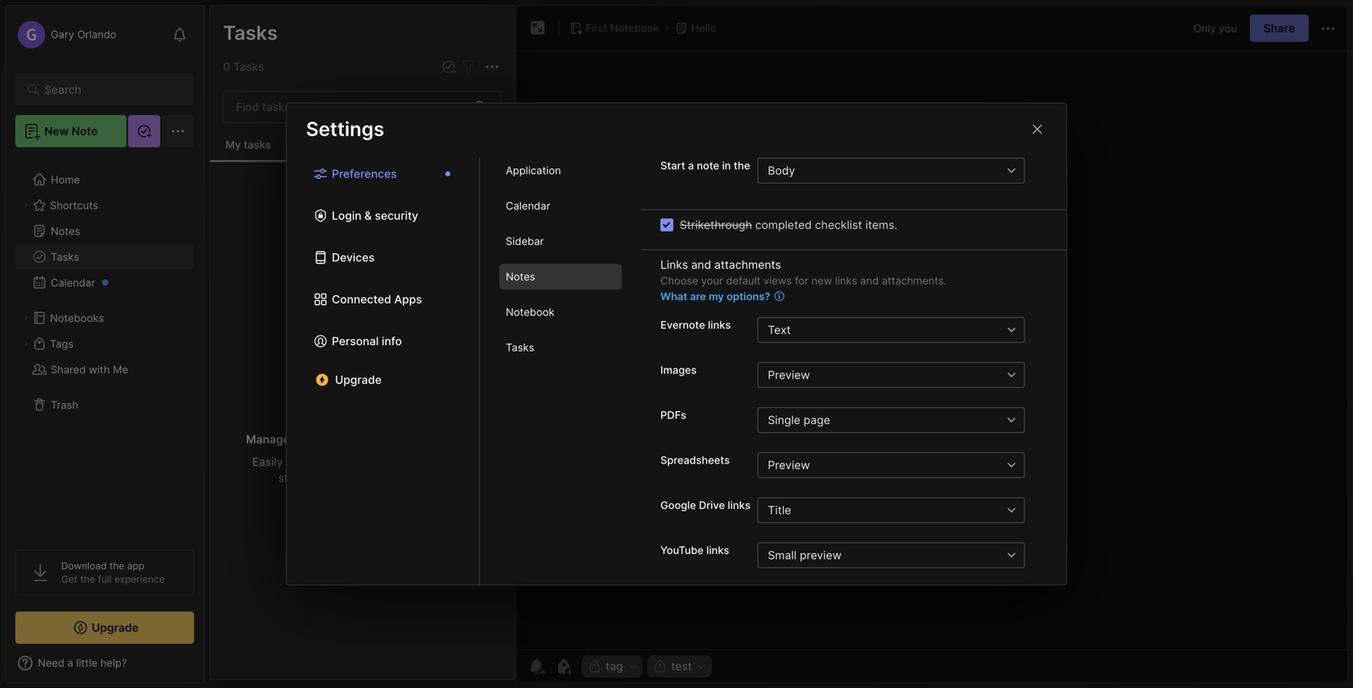 Task type: locate. For each thing, give the bounding box(es) containing it.
0 horizontal spatial a
[[261, 129, 267, 142]]

in right note
[[722, 159, 731, 172]]

notebook
[[610, 22, 659, 34], [506, 306, 555, 319]]

checklist
[[815, 218, 862, 232]]

this
[[346, 472, 365, 485]]

0 horizontal spatial notes
[[51, 225, 80, 237]]

0 vertical spatial upgrade
[[335, 373, 382, 387]]

tab list containing application
[[480, 158, 641, 585]]

0 horizontal spatial upgrade
[[92, 621, 139, 635]]

links
[[660, 258, 688, 272]]

preview button down text button
[[757, 362, 999, 388]]

calendar tab
[[499, 193, 622, 219]]

preview button
[[757, 362, 999, 388], [757, 453, 999, 478]]

1 horizontal spatial a
[[688, 159, 694, 172]]

all
[[398, 433, 411, 447]]

1 vertical spatial calendar
[[51, 276, 95, 289]]

test button
[[647, 656, 712, 678]]

and down or
[[397, 472, 416, 485]]

0 vertical spatial 2023
[[264, 153, 288, 164]]

tasks left the 'all'
[[366, 433, 395, 447]]

notebook up tasks tab
[[506, 306, 555, 319]]

first notebook button
[[566, 17, 662, 39]]

start
[[660, 159, 685, 172]]

0 vertical spatial a
[[261, 129, 267, 142]]

nov down "my" on the left
[[226, 153, 245, 164]]

calendar inside tab
[[506, 200, 550, 212]]

notes
[[232, 59, 262, 73]]

nov for nov 28, 2023
[[226, 153, 245, 164]]

calendar inside button
[[51, 276, 95, 289]]

add a reminder image
[[527, 657, 546, 677]]

note
[[697, 159, 719, 172]]

0 horizontal spatial tasks
[[244, 139, 271, 151]]

a right the is at the left
[[261, 129, 267, 142]]

for
[[795, 275, 809, 287]]

this is a test
[[226, 129, 289, 142]]

the down download
[[80, 574, 95, 586]]

0 vertical spatial hello
[[691, 22, 716, 34]]

0 horizontal spatial calendar
[[51, 276, 95, 289]]

none search field inside main element
[[44, 80, 173, 99]]

tab list
[[287, 158, 480, 585], [480, 158, 641, 585]]

2 horizontal spatial notes
[[506, 271, 535, 283]]

google
[[660, 499, 696, 512]]

1 vertical spatial hello
[[226, 112, 252, 125]]

or
[[411, 455, 422, 469]]

in right the 'all'
[[413, 433, 423, 447]]

the for note
[[734, 159, 750, 172]]

this
[[226, 129, 247, 142]]

and up sort
[[293, 433, 313, 447]]

preview inside choose default view option for images field
[[768, 368, 810, 382]]

tasks up nov 28, 2023
[[244, 139, 271, 151]]

links down my
[[708, 319, 731, 331]]

calendar
[[506, 200, 550, 212], [51, 276, 95, 289]]

tree
[[6, 157, 204, 536]]

hello inside button
[[691, 22, 716, 34]]

upgrade inside tab list
[[335, 373, 382, 387]]

only you
[[1194, 22, 1237, 34]]

0 horizontal spatial in
[[413, 433, 423, 447]]

shortcuts
[[50, 199, 98, 212]]

trash
[[51, 399, 78, 411]]

upgrade button down info
[[306, 367, 460, 393]]

1 preview from the top
[[768, 368, 810, 382]]

tasks down "notebook" tab
[[506, 342, 534, 354]]

2 preview from the top
[[768, 459, 810, 472]]

notebooks
[[50, 312, 104, 324]]

calendar for "calendar" button
[[51, 276, 95, 289]]

2 preview button from the top
[[757, 453, 999, 478]]

notes inside tab
[[506, 271, 535, 283]]

share button
[[1250, 14, 1309, 42]]

upgrade down full
[[92, 621, 139, 635]]

2023 right 28,
[[264, 153, 288, 164]]

2 horizontal spatial the
[[734, 159, 750, 172]]

1 vertical spatial upgrade
[[92, 621, 139, 635]]

0 horizontal spatial test
[[270, 129, 289, 142]]

expand note image
[[528, 19, 548, 38]]

1 vertical spatial in
[[413, 433, 423, 447]]

and inside easily sort by due date, note, or assigned status using this view and more
[[397, 472, 416, 485]]

upgrade down personal
[[335, 373, 382, 387]]

evernote links
[[660, 319, 731, 331]]

Choose default view option for YouTube links field
[[757, 543, 1047, 569]]

tab list containing preferences
[[287, 158, 480, 585]]

1 vertical spatial upgrade button
[[15, 612, 194, 644]]

2 vertical spatial the
[[80, 574, 95, 586]]

you
[[1219, 22, 1237, 34]]

notes
[[222, 20, 278, 44], [51, 225, 80, 237], [506, 271, 535, 283]]

1 vertical spatial tasks
[[366, 433, 395, 447]]

evernote
[[660, 319, 705, 331]]

0 vertical spatial preview
[[768, 368, 810, 382]]

login & security
[[332, 209, 418, 223]]

notebook right 'first'
[[610, 22, 659, 34]]

in
[[722, 159, 731, 172], [413, 433, 423, 447]]

notes inside main element
[[51, 225, 80, 237]]

upgrade
[[335, 373, 382, 387], [92, 621, 139, 635]]

1 horizontal spatial the
[[109, 561, 124, 572]]

choose
[[660, 275, 698, 287]]

1 horizontal spatial calendar
[[506, 200, 550, 212]]

notebook inside button
[[610, 22, 659, 34]]

1 horizontal spatial upgrade button
[[306, 367, 460, 393]]

&
[[364, 209, 372, 223]]

1 vertical spatial preview
[[768, 459, 810, 472]]

easily sort by due date, note, or assigned status using this view and more
[[252, 455, 473, 485]]

28,
[[247, 153, 262, 164]]

1 horizontal spatial upgrade
[[335, 373, 382, 387]]

links
[[835, 275, 857, 287], [708, 319, 731, 331], [728, 499, 751, 512], [706, 544, 729, 557]]

your
[[701, 275, 723, 287]]

choose your default views for new links and attachments.
[[660, 275, 947, 287]]

attachments
[[714, 258, 781, 272]]

1 vertical spatial nov
[[226, 254, 245, 265]]

0 vertical spatial nov
[[226, 153, 245, 164]]

2 nov from the top
[[226, 254, 245, 265]]

1 vertical spatial the
[[109, 561, 124, 572]]

nov 21, 2023
[[226, 254, 287, 265]]

1 vertical spatial notebook
[[506, 306, 555, 319]]

tree inside main element
[[6, 157, 204, 536]]

2 notes
[[222, 59, 262, 73]]

tasks down notes link
[[51, 251, 79, 263]]

my
[[225, 139, 241, 151]]

single page
[[768, 414, 830, 427]]

0 vertical spatial tasks
[[244, 139, 271, 151]]

notes link
[[15, 218, 193, 244]]

2 tab list from the left
[[480, 158, 641, 585]]

1 horizontal spatial in
[[722, 159, 731, 172]]

body
[[768, 164, 795, 178]]

0 horizontal spatial the
[[80, 574, 95, 586]]

view
[[369, 472, 393, 485]]

links right youtube
[[706, 544, 729, 557]]

title
[[768, 504, 791, 517]]

spreadsheets
[[660, 454, 730, 467]]

hello button
[[672, 17, 719, 39]]

1 preview button from the top
[[757, 362, 999, 388]]

notes up notes
[[222, 20, 278, 44]]

the up full
[[109, 561, 124, 572]]

1 horizontal spatial notes
[[222, 20, 278, 44]]

app
[[127, 561, 144, 572]]

preview button down single page button
[[757, 453, 999, 478]]

0 vertical spatial the
[[734, 159, 750, 172]]

tree containing home
[[6, 157, 204, 536]]

links right drive
[[728, 499, 751, 512]]

preview up the single
[[768, 368, 810, 382]]

Choose default view option for Evernote links field
[[757, 317, 1047, 343]]

get
[[61, 574, 78, 586]]

2 vertical spatial notes
[[506, 271, 535, 283]]

preview button for images
[[757, 362, 999, 388]]

1 horizontal spatial notebook
[[610, 22, 659, 34]]

0 horizontal spatial upgrade button
[[15, 612, 194, 644]]

only
[[1194, 22, 1216, 34]]

expand notebooks image
[[21, 313, 31, 323]]

2023 right 21,
[[263, 254, 287, 265]]

shared
[[51, 363, 86, 376]]

notes down shortcuts on the top of the page
[[51, 225, 80, 237]]

1 vertical spatial test
[[671, 660, 692, 674]]

0 horizontal spatial notebook
[[506, 306, 555, 319]]

tasks up notes
[[223, 21, 278, 45]]

1 tab list from the left
[[287, 158, 480, 585]]

preview inside field
[[768, 459, 810, 472]]

trash link
[[15, 392, 193, 418]]

login
[[332, 209, 362, 223]]

single page button
[[757, 408, 999, 433]]

0 tasks
[[223, 60, 264, 74]]

upgrade inside main element
[[92, 621, 139, 635]]

Search text field
[[44, 82, 173, 97]]

tag button
[[582, 656, 643, 678]]

links right new
[[835, 275, 857, 287]]

test
[[270, 129, 289, 142], [671, 660, 692, 674]]

Choose default view option for Spreadsheets field
[[757, 453, 1047, 478]]

1 vertical spatial 2023
[[263, 254, 287, 265]]

the right note
[[734, 159, 750, 172]]

1 horizontal spatial test
[[671, 660, 692, 674]]

preferences
[[332, 167, 397, 181]]

my tasks button
[[210, 130, 286, 162]]

and
[[691, 258, 711, 272], [860, 275, 879, 287], [293, 433, 313, 447], [397, 472, 416, 485]]

1 vertical spatial preview button
[[757, 453, 999, 478]]

1 vertical spatial notes
[[51, 225, 80, 237]]

images
[[660, 364, 697, 377]]

shared with me
[[51, 363, 128, 376]]

0 vertical spatial calendar
[[506, 200, 550, 212]]

2023 for nov 21, 2023
[[263, 254, 287, 265]]

main element
[[0, 0, 209, 689]]

0 vertical spatial in
[[722, 159, 731, 172]]

a left note
[[688, 159, 694, 172]]

notes down "sidebar"
[[506, 271, 535, 283]]

1 vertical spatial a
[[688, 159, 694, 172]]

info
[[382, 335, 402, 348]]

1 nov from the top
[[226, 153, 245, 164]]

nov left 21,
[[226, 254, 245, 265]]

test right the is at the left
[[270, 129, 289, 142]]

download
[[61, 561, 107, 572]]

links and attachments
[[660, 258, 781, 272]]

completed
[[755, 218, 812, 232]]

0 vertical spatial notebook
[[610, 22, 659, 34]]

notebook inside tab
[[506, 306, 555, 319]]

Find tasks… text field
[[226, 94, 465, 120]]

None search field
[[44, 80, 173, 99]]

note,
[[380, 455, 407, 469]]

page
[[804, 414, 830, 427]]

status
[[278, 472, 311, 485]]

upgrade button
[[306, 367, 460, 393], [15, 612, 194, 644]]

row group
[[210, 163, 515, 499]]

0 vertical spatial preview button
[[757, 362, 999, 388]]

preview for images
[[768, 368, 810, 382]]

test right tag
[[671, 660, 692, 674]]

notes tab
[[499, 264, 622, 290]]

connected
[[332, 293, 391, 306]]

calendar up notebooks
[[51, 276, 95, 289]]

tasks inside tasks button
[[51, 251, 79, 263]]

first
[[586, 22, 607, 34]]

items.
[[865, 218, 898, 232]]

tasks
[[244, 139, 271, 151], [366, 433, 395, 447]]

preview down the single
[[768, 459, 810, 472]]

upgrade button down full
[[15, 612, 194, 644]]

experience
[[114, 574, 165, 586]]

0 vertical spatial test
[[270, 129, 289, 142]]

1 horizontal spatial hello
[[691, 22, 716, 34]]

settings
[[306, 117, 384, 141]]

calendar up "sidebar"
[[506, 200, 550, 212]]

add tag image
[[554, 657, 573, 677]]



Task type: describe. For each thing, give the bounding box(es) containing it.
manage
[[246, 433, 290, 447]]

note
[[72, 124, 98, 138]]

tasks right 0
[[233, 60, 264, 74]]

small preview button
[[757, 543, 999, 569]]

notebook tab
[[499, 300, 622, 325]]

more
[[420, 472, 447, 485]]

place
[[449, 433, 479, 447]]

the for app
[[80, 574, 95, 586]]

test inside button
[[671, 660, 692, 674]]

0
[[223, 60, 230, 74]]

security
[[375, 209, 418, 223]]

my tasks
[[225, 139, 271, 151]]

notebooks link
[[15, 305, 193, 331]]

personal info
[[332, 335, 402, 348]]

Choose default view option for Images field
[[757, 362, 1047, 388]]

new
[[811, 275, 832, 287]]

drive
[[699, 499, 725, 512]]

preview
[[800, 549, 842, 563]]

upgrade button inside main element
[[15, 612, 194, 644]]

expand tags image
[[21, 339, 31, 349]]

0 vertical spatial notes
[[222, 20, 278, 44]]

my
[[709, 290, 724, 303]]

nov 28, 2023
[[226, 153, 288, 164]]

youtube links
[[660, 544, 729, 557]]

devices
[[332, 251, 375, 265]]

due
[[327, 455, 347, 469]]

Choose default view option for Google Drive links field
[[757, 498, 1047, 524]]

strikethrough completed checklist items.
[[680, 218, 898, 232]]

2
[[222, 59, 229, 73]]

calendar for tab list containing application
[[506, 200, 550, 212]]

sidebar
[[506, 235, 544, 248]]

tab list for application
[[287, 158, 480, 585]]

Choose default view option for PDFs field
[[757, 408, 1047, 433]]

preview for spreadsheets
[[768, 459, 810, 472]]

upgrade for upgrade popup button inside main element
[[92, 621, 139, 635]]

new
[[44, 124, 69, 138]]

single
[[768, 414, 801, 427]]

tab list for start a note in the
[[480, 158, 641, 585]]

easily
[[252, 455, 283, 469]]

calendar button
[[15, 270, 193, 296]]

1 horizontal spatial tasks
[[366, 433, 395, 447]]

title button
[[757, 498, 999, 524]]

21,
[[247, 254, 260, 265]]

home
[[51, 173, 80, 186]]

in inside row group
[[413, 433, 423, 447]]

and up your at the right of page
[[691, 258, 711, 272]]

strikethrough
[[680, 218, 752, 232]]

one
[[426, 433, 446, 447]]

0 vertical spatial upgrade button
[[306, 367, 460, 393]]

attachments.
[[882, 275, 947, 287]]

sort
[[286, 455, 307, 469]]

apps
[[394, 293, 422, 306]]

assigned
[[425, 455, 473, 469]]

application
[[506, 165, 561, 177]]

organize
[[316, 433, 363, 447]]

0 horizontal spatial hello
[[226, 112, 252, 125]]

with
[[89, 363, 110, 376]]

download the app get the full experience
[[61, 561, 165, 586]]

text button
[[757, 317, 999, 343]]

Start a new note in the body or title. field
[[757, 158, 1047, 184]]

tags
[[50, 338, 74, 350]]

shortcuts button
[[15, 193, 193, 218]]

small
[[768, 549, 797, 563]]

preview button for spreadsheets
[[757, 453, 999, 478]]

shared with me link
[[15, 357, 193, 383]]

new task image
[[441, 59, 457, 75]]

pdfs
[[660, 409, 686, 422]]

tasks button
[[15, 244, 193, 270]]

note window element
[[516, 5, 1348, 684]]

upgrade for upgrade popup button to the top
[[335, 373, 382, 387]]

sidebar tab
[[499, 229, 622, 255]]

tasks tab
[[499, 335, 622, 361]]

body button
[[757, 158, 999, 184]]

and left attachments.
[[860, 275, 879, 287]]

what
[[660, 290, 687, 303]]

me
[[113, 363, 128, 376]]

application tab
[[499, 158, 622, 184]]

is
[[250, 129, 258, 142]]

default
[[726, 275, 761, 287]]

Note Editor text field
[[517, 51, 1348, 650]]

2023 for nov 28, 2023
[[264, 153, 288, 164]]

personal
[[332, 335, 379, 348]]

tags button
[[15, 331, 193, 357]]

small preview
[[768, 549, 842, 563]]

Select682 checkbox
[[660, 219, 673, 232]]

tasks inside button
[[244, 139, 271, 151]]

views
[[764, 275, 792, 287]]

row group containing manage and organize tasks all in one place
[[210, 163, 515, 499]]

tasks inside tasks tab
[[506, 342, 534, 354]]

are
[[690, 290, 706, 303]]

start a note in the
[[660, 159, 750, 172]]

date,
[[350, 455, 377, 469]]

nov for nov 21, 2023
[[226, 254, 245, 265]]

manage and organize tasks all in one place
[[246, 433, 479, 447]]

new note
[[44, 124, 98, 138]]

close image
[[1028, 120, 1047, 139]]

share
[[1264, 21, 1295, 35]]

first notebook
[[586, 22, 659, 34]]



Task type: vqa. For each thing, say whether or not it's contained in the screenshot.


